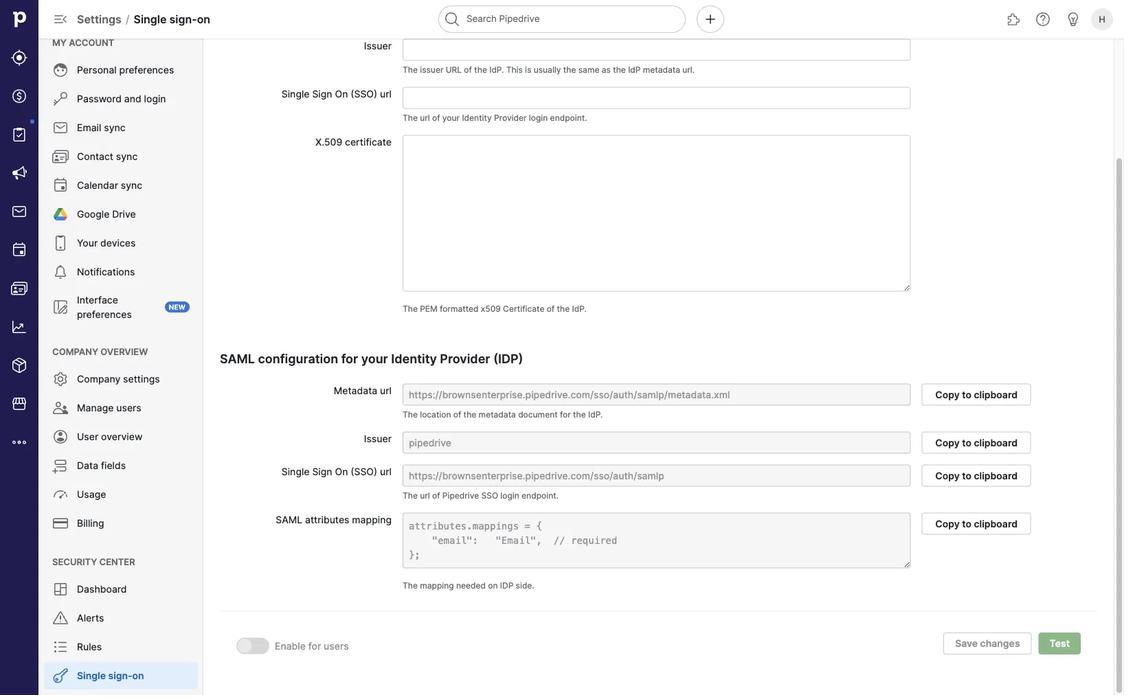 Task type: describe. For each thing, give the bounding box(es) containing it.
1 vertical spatial login
[[529, 113, 548, 123]]

color undefined image for google drive
[[52, 206, 69, 223]]

email sync link
[[44, 114, 198, 142]]

password and login link
[[44, 85, 198, 113]]

manage users link
[[44, 394, 198, 422]]

sign- inside "menu item"
[[108, 670, 132, 682]]

data
[[77, 460, 98, 472]]

contact sync link
[[44, 143, 198, 170]]

user overview
[[77, 431, 143, 443]]

activities image
[[11, 242, 27, 258]]

quick add image
[[702, 11, 719, 27]]

1 issuer from the top
[[364, 40, 392, 52]]

attributes.mappings = {     "email":   "Email",  // required }; text field
[[403, 513, 911, 569]]

single sign-on
[[77, 670, 144, 682]]

company for company overview
[[52, 346, 98, 357]]

2 vertical spatial for
[[308, 641, 321, 652]]

1 horizontal spatial idp.
[[572, 304, 587, 314]]

needed
[[456, 581, 486, 591]]

0 horizontal spatial metadata
[[479, 409, 516, 419]]

user overview link
[[44, 423, 198, 451]]

save
[[955, 638, 978, 649]]

saml attributes mapping
[[276, 514, 392, 526]]

sso
[[481, 491, 498, 501]]

dashboard link
[[44, 576, 198, 603]]

rules link
[[44, 633, 198, 661]]

the for the url of pipedrive sso login endpoint.
[[403, 491, 418, 501]]

the for the mapping needed on idp side.
[[403, 581, 418, 591]]

copy for attributes
[[935, 518, 960, 530]]

manage
[[77, 402, 114, 414]]

password and login
[[77, 93, 166, 105]]

configuration
[[258, 351, 338, 366]]

alerts link
[[44, 605, 198, 632]]

my account
[[52, 37, 114, 48]]

copy to clipboard for attributes
[[935, 518, 1018, 530]]

preferences for interface
[[77, 308, 132, 320]]

1 horizontal spatial for
[[341, 351, 358, 366]]

url.
[[682, 65, 695, 75]]

color undefined image for usage
[[52, 486, 69, 503]]

google drive link
[[44, 201, 198, 228]]

billing
[[77, 518, 104, 529]]

billing link
[[44, 510, 198, 537]]

copy for url
[[935, 389, 960, 401]]

interface
[[77, 294, 118, 306]]

/
[[126, 12, 130, 26]]

the issuer url of the idp. this is usually the same as the idp metadata url.
[[403, 65, 695, 75]]

copy to clipboard button for attributes
[[922, 513, 1031, 535]]

1 vertical spatial endpoint.
[[522, 491, 559, 501]]

2 horizontal spatial for
[[560, 409, 571, 419]]

contact sync
[[77, 151, 138, 162]]

location
[[420, 409, 451, 419]]

data fields
[[77, 460, 126, 472]]

1 horizontal spatial login
[[500, 491, 519, 501]]

metadata
[[334, 385, 377, 397]]

url for the url of your identity provider login endpoint.
[[420, 113, 430, 123]]

the for the location of the metadata document for the idp.
[[403, 409, 418, 419]]

sync for email sync
[[104, 122, 126, 134]]

test button
[[1039, 633, 1081, 655]]

2 copy to clipboard from the top
[[935, 437, 1018, 449]]

personal
[[77, 64, 117, 76]]

account
[[69, 37, 114, 48]]

overview for company overview
[[100, 346, 148, 357]]

sync for calendar sync
[[121, 180, 142, 191]]

email sync
[[77, 122, 126, 134]]

url for the url of pipedrive sso login endpoint.
[[420, 491, 430, 501]]

color undefined image for data fields
[[52, 458, 69, 474]]

metadata url
[[334, 385, 392, 397]]

notifications link
[[44, 258, 198, 286]]

issuer
[[420, 65, 443, 75]]

menu containing personal preferences
[[38, 19, 203, 695]]

color undefined image for interface preferences
[[52, 299, 69, 315]]

saml for saml attributes mapping
[[276, 514, 302, 526]]

google drive
[[77, 209, 136, 220]]

single sign-on menu item
[[38, 662, 203, 695]]

2 copy to clipboard button from the top
[[922, 432, 1031, 454]]

clipboard for sign
[[974, 470, 1018, 482]]

the mapping needed on idp side.
[[403, 581, 534, 591]]

saml for saml configuration for your identity provider (idp)
[[220, 351, 255, 366]]

my
[[52, 37, 67, 48]]

enable for users
[[275, 641, 349, 652]]

color undefined image for notifications
[[52, 264, 69, 280]]

color undefined image for email sync
[[52, 120, 69, 136]]

color undefined image for rules
[[52, 639, 69, 655]]

on for the url of pipedrive sso login endpoint.
[[335, 466, 348, 478]]

Search Pipedrive field
[[438, 5, 686, 33]]

password
[[77, 93, 122, 105]]

pem
[[420, 304, 438, 314]]

your for of
[[442, 113, 460, 123]]

clipboard for attributes
[[974, 518, 1018, 530]]

sales inbox image
[[11, 203, 27, 220]]

your for for
[[361, 351, 388, 366]]

manage users
[[77, 402, 141, 414]]

identity for of
[[462, 113, 492, 123]]

to for sign
[[962, 470, 971, 482]]

2 copy from the top
[[935, 437, 960, 449]]

to for attributes
[[962, 518, 971, 530]]

interface preferences
[[77, 294, 132, 320]]

the right url
[[474, 65, 487, 75]]

the url of pipedrive sso login endpoint.
[[403, 491, 559, 501]]

color undefined image for company settings
[[52, 371, 69, 388]]

user
[[77, 431, 98, 443]]

same
[[578, 65, 599, 75]]

0 vertical spatial login
[[144, 93, 166, 105]]

email
[[77, 122, 101, 134]]

the pem formatted x509 certificate of the idp.
[[403, 304, 587, 314]]

url for metadata url
[[380, 385, 392, 397]]

security center
[[52, 557, 135, 567]]

clipboard for url
[[974, 389, 1018, 401]]

on for the url of your identity provider login endpoint.
[[335, 88, 348, 100]]

x.509
[[315, 136, 342, 148]]

home image
[[9, 9, 30, 30]]

single sign-on link
[[44, 662, 198, 690]]

usually
[[534, 65, 561, 75]]

of for metadata
[[453, 409, 461, 419]]

usage
[[77, 489, 106, 501]]

center
[[99, 557, 135, 567]]

campaigns image
[[11, 165, 27, 181]]

the right as
[[613, 65, 626, 75]]

attributes
[[305, 514, 349, 526]]

(idp)
[[493, 351, 523, 366]]

0 vertical spatial mapping
[[352, 514, 392, 526]]

company overview
[[52, 346, 148, 357]]

2 horizontal spatial idp.
[[588, 409, 603, 419]]

contact
[[77, 151, 113, 162]]

company settings link
[[44, 366, 198, 393]]



Task type: vqa. For each thing, say whether or not it's contained in the screenshot.
1st deal from left
no



Task type: locate. For each thing, give the bounding box(es) containing it.
0 vertical spatial on
[[197, 12, 210, 26]]

identity
[[462, 113, 492, 123], [391, 351, 437, 366]]

0 vertical spatial issuer
[[364, 40, 392, 52]]

0 vertical spatial company
[[52, 346, 98, 357]]

7 color undefined image from the top
[[52, 429, 69, 445]]

copy to clipboard button for url
[[922, 384, 1031, 406]]

settings / single sign-on
[[77, 12, 210, 26]]

h button
[[1088, 5, 1116, 33]]

for right the document at the bottom left of page
[[560, 409, 571, 419]]

1 vertical spatial company
[[77, 373, 120, 385]]

color undefined image for user overview
[[52, 429, 69, 445]]

0 vertical spatial identity
[[462, 113, 492, 123]]

color undefined image left single sign-on
[[52, 668, 69, 684]]

1 vertical spatial idp.
[[572, 304, 587, 314]]

company settings
[[77, 373, 160, 385]]

1 vertical spatial on
[[335, 466, 348, 478]]

login right and
[[144, 93, 166, 105]]

1 vertical spatial sign-
[[108, 670, 132, 682]]

sync down email sync link
[[116, 151, 138, 162]]

4 the from the top
[[403, 409, 418, 419]]

0 horizontal spatial sign-
[[108, 670, 132, 682]]

users inside 'link'
[[116, 402, 141, 414]]

color undefined image inside billing link
[[52, 515, 69, 532]]

sync for contact sync
[[116, 151, 138, 162]]

dashboard
[[77, 584, 127, 595]]

settings
[[123, 373, 160, 385]]

of left the pipedrive
[[432, 491, 440, 501]]

color undefined image left google
[[52, 206, 69, 223]]

x509
[[481, 304, 501, 314]]

0 vertical spatial endpoint.
[[550, 113, 587, 123]]

copy to clipboard for url
[[935, 389, 1018, 401]]

0 vertical spatial saml
[[220, 351, 255, 366]]

deals image
[[11, 88, 27, 104]]

enable
[[275, 641, 306, 652]]

preferences down interface
[[77, 308, 132, 320]]

0 vertical spatial sign
[[312, 88, 332, 100]]

2 on from the top
[[335, 466, 348, 478]]

1 vertical spatial sign
[[312, 466, 332, 478]]

leads image
[[11, 49, 27, 66]]

sales assistant image
[[1065, 11, 1081, 27]]

1 horizontal spatial your
[[442, 113, 460, 123]]

provider for (idp)
[[440, 351, 490, 366]]

new
[[169, 303, 186, 311]]

mapping left needed
[[420, 581, 454, 591]]

on up saml attributes mapping
[[335, 466, 348, 478]]

color undefined image down deals image
[[11, 126, 27, 143]]

notifications
[[77, 266, 135, 278]]

sign up 'x.509'
[[312, 88, 332, 100]]

4 clipboard from the top
[[974, 518, 1018, 530]]

color undefined image down "security"
[[52, 581, 69, 598]]

0 vertical spatial single sign on (sso) url
[[282, 88, 392, 100]]

color undefined image left user
[[52, 429, 69, 445]]

color undefined image inside usage link
[[52, 486, 69, 503]]

sign- right "/"
[[169, 12, 197, 26]]

idp. right certificate
[[572, 304, 587, 314]]

5 the from the top
[[403, 491, 418, 501]]

provider down this in the top left of the page
[[494, 113, 527, 123]]

h
[[1099, 14, 1105, 24]]

None text field
[[403, 135, 911, 292], [403, 432, 911, 454], [403, 135, 911, 292], [403, 432, 911, 454]]

provider left the (idp)
[[440, 351, 490, 366]]

2 issuer from the top
[[364, 433, 392, 445]]

2 single sign on (sso) url from the top
[[282, 466, 392, 478]]

color undefined image
[[52, 62, 69, 78], [11, 126, 27, 143], [52, 235, 69, 251], [52, 299, 69, 315], [52, 371, 69, 388], [52, 400, 69, 416], [52, 486, 69, 503], [52, 515, 69, 532], [52, 639, 69, 655]]

color undefined image inside company settings link
[[52, 371, 69, 388]]

color undefined image for calendar sync
[[52, 177, 69, 194]]

2 (sso) from the top
[[351, 466, 377, 478]]

fields
[[101, 460, 126, 472]]

2 horizontal spatial on
[[488, 581, 498, 591]]

products image
[[11, 357, 27, 374]]

color undefined image for personal preferences
[[52, 62, 69, 78]]

1 vertical spatial your
[[361, 351, 388, 366]]

the location of the metadata document for the idp.
[[403, 409, 603, 419]]

menu toggle image
[[52, 11, 69, 27]]

color undefined image left contact
[[52, 148, 69, 165]]

color undefined image right products icon
[[52, 371, 69, 388]]

company for company settings
[[77, 373, 120, 385]]

2 clipboard from the top
[[974, 437, 1018, 449]]

sync up drive
[[121, 180, 142, 191]]

saml configuration for your identity provider (idp)
[[220, 351, 523, 366]]

to
[[962, 389, 971, 401], [962, 437, 971, 449], [962, 470, 971, 482], [962, 518, 971, 530]]

1 horizontal spatial mapping
[[420, 581, 454, 591]]

marketplace image
[[11, 396, 27, 412]]

3 clipboard from the top
[[974, 470, 1018, 482]]

idp.
[[489, 65, 504, 75], [572, 304, 587, 314], [588, 409, 603, 419]]

the right certificate
[[557, 304, 570, 314]]

sign up attributes
[[312, 466, 332, 478]]

1 horizontal spatial metadata
[[643, 65, 680, 75]]

4 to from the top
[[962, 518, 971, 530]]

color undefined image left email at the left top of the page
[[52, 120, 69, 136]]

2 vertical spatial login
[[500, 491, 519, 501]]

single sign on (sso) url up saml attributes mapping
[[282, 466, 392, 478]]

sign- down 'rules' link
[[108, 670, 132, 682]]

3 copy to clipboard button from the top
[[922, 465, 1031, 487]]

6 color undefined image from the top
[[52, 264, 69, 280]]

8 color undefined image from the top
[[52, 458, 69, 474]]

the right location
[[464, 409, 476, 419]]

color undefined image inside the calendar sync link
[[52, 177, 69, 194]]

6 the from the top
[[403, 581, 418, 591]]

the url of your identity provider login endpoint.
[[403, 113, 587, 123]]

color undefined image left billing
[[52, 515, 69, 532]]

alerts
[[77, 613, 104, 624]]

users
[[116, 402, 141, 414], [324, 641, 349, 652]]

your
[[77, 237, 98, 249]]

2 vertical spatial on
[[132, 670, 144, 682]]

quick help image
[[1035, 11, 1051, 27]]

on inside "menu item"
[[132, 670, 144, 682]]

4 color undefined image from the top
[[52, 177, 69, 194]]

provider
[[494, 113, 527, 123], [440, 351, 490, 366]]

data fields link
[[44, 452, 198, 480]]

color undefined image left interface
[[52, 299, 69, 315]]

x.509 certificate
[[315, 136, 392, 148]]

1 vertical spatial on
[[488, 581, 498, 591]]

1 horizontal spatial saml
[[276, 514, 302, 526]]

2 horizontal spatial login
[[529, 113, 548, 123]]

side.
[[516, 581, 534, 591]]

login right sso
[[500, 491, 519, 501]]

color undefined image inside data fields "link"
[[52, 458, 69, 474]]

test
[[1050, 638, 1070, 649]]

0 vertical spatial idp.
[[489, 65, 504, 75]]

(sso) for the url of pipedrive sso login endpoint.
[[351, 466, 377, 478]]

single sign on (sso) url for the url of your identity provider login endpoint.
[[282, 88, 392, 100]]

2 vertical spatial sync
[[121, 180, 142, 191]]

calendar sync
[[77, 180, 142, 191]]

preferences up and
[[119, 64, 174, 76]]

on
[[335, 88, 348, 100], [335, 466, 348, 478]]

the
[[474, 65, 487, 75], [563, 65, 576, 75], [613, 65, 626, 75], [557, 304, 570, 314], [464, 409, 476, 419], [573, 409, 586, 419]]

(sso) for the url of your identity provider login endpoint.
[[351, 88, 377, 100]]

2 to from the top
[[962, 437, 971, 449]]

saml left configuration
[[220, 351, 255, 366]]

url
[[380, 88, 392, 100], [420, 113, 430, 123], [380, 385, 392, 397], [380, 466, 392, 478], [420, 491, 430, 501]]

calendar
[[77, 180, 118, 191]]

sign for the url of your identity provider login endpoint.
[[312, 88, 332, 100]]

color undefined image inside the notifications link
[[52, 264, 69, 280]]

1 copy to clipboard from the top
[[935, 389, 1018, 401]]

the
[[403, 65, 418, 75], [403, 113, 418, 123], [403, 304, 418, 314], [403, 409, 418, 419], [403, 491, 418, 501], [403, 581, 418, 591]]

color undefined image inside alerts link
[[52, 610, 69, 627]]

0 horizontal spatial login
[[144, 93, 166, 105]]

0 vertical spatial (sso)
[[351, 88, 377, 100]]

1 vertical spatial mapping
[[420, 581, 454, 591]]

0 horizontal spatial idp.
[[489, 65, 504, 75]]

color undefined image left usage
[[52, 486, 69, 503]]

color undefined image inside "dashboard" link
[[52, 581, 69, 598]]

0 horizontal spatial saml
[[220, 351, 255, 366]]

3 the from the top
[[403, 304, 418, 314]]

color undefined image inside your devices link
[[52, 235, 69, 251]]

1 vertical spatial overview
[[101, 431, 143, 443]]

users down company settings link
[[116, 402, 141, 414]]

color undefined image for alerts
[[52, 610, 69, 627]]

company
[[52, 346, 98, 357], [77, 373, 120, 385]]

1 copy to clipboard button from the top
[[922, 384, 1031, 406]]

insights image
[[11, 319, 27, 335]]

2 color undefined image from the top
[[52, 120, 69, 136]]

3 to from the top
[[962, 470, 971, 482]]

color undefined image left calendar
[[52, 177, 69, 194]]

1 vertical spatial users
[[324, 641, 349, 652]]

0 vertical spatial provider
[[494, 113, 527, 123]]

your devices
[[77, 237, 136, 249]]

calendar sync link
[[44, 172, 198, 199]]

0 vertical spatial sync
[[104, 122, 126, 134]]

1 vertical spatial issuer
[[364, 433, 392, 445]]

color undefined image inside contact sync "link"
[[52, 148, 69, 165]]

1 on from the top
[[335, 88, 348, 100]]

color undefined image inside single sign-on link
[[52, 668, 69, 684]]

1 vertical spatial provider
[[440, 351, 490, 366]]

metadata left the url.
[[643, 65, 680, 75]]

1 vertical spatial identity
[[391, 351, 437, 366]]

0 vertical spatial users
[[116, 402, 141, 414]]

is
[[525, 65, 531, 75]]

certificate
[[503, 304, 544, 314]]

0 horizontal spatial identity
[[391, 351, 437, 366]]

color undefined image inside user overview link
[[52, 429, 69, 445]]

changes
[[980, 638, 1020, 649]]

11 color undefined image from the top
[[52, 668, 69, 684]]

5 color undefined image from the top
[[52, 206, 69, 223]]

color undefined image left 'rules'
[[52, 639, 69, 655]]

0 vertical spatial for
[[341, 351, 358, 366]]

identity for for
[[391, 351, 437, 366]]

0 horizontal spatial on
[[132, 670, 144, 682]]

1 vertical spatial metadata
[[479, 409, 516, 419]]

security
[[52, 557, 97, 567]]

save changes button
[[943, 633, 1032, 655]]

for
[[341, 351, 358, 366], [560, 409, 571, 419], [308, 641, 321, 652]]

color undefined image for manage users
[[52, 400, 69, 416]]

contacts image
[[11, 280, 27, 297]]

of right location
[[453, 409, 461, 419]]

2 vertical spatial idp.
[[588, 409, 603, 419]]

as
[[602, 65, 611, 75]]

overview
[[100, 346, 148, 357], [101, 431, 143, 443]]

1 copy from the top
[[935, 389, 960, 401]]

formatted
[[440, 304, 479, 314]]

devices
[[100, 237, 136, 249]]

color undefined image inside manage users 'link'
[[52, 400, 69, 416]]

color undefined image for contact sync
[[52, 148, 69, 165]]

color undefined image inside email sync link
[[52, 120, 69, 136]]

overview up data fields "link"
[[101, 431, 143, 443]]

1 vertical spatial (sso)
[[351, 466, 377, 478]]

on
[[197, 12, 210, 26], [488, 581, 498, 591], [132, 670, 144, 682]]

overview up company settings link
[[100, 346, 148, 357]]

0 vertical spatial on
[[335, 88, 348, 100]]

your
[[442, 113, 460, 123], [361, 351, 388, 366]]

your devices link
[[44, 229, 198, 257]]

4 copy to clipboard from the top
[[935, 518, 1018, 530]]

endpoint. right sso
[[522, 491, 559, 501]]

of for identity
[[432, 113, 440, 123]]

1 vertical spatial preferences
[[77, 308, 132, 320]]

copy to clipboard
[[935, 389, 1018, 401], [935, 437, 1018, 449], [935, 470, 1018, 482], [935, 518, 1018, 530]]

2 sign from the top
[[312, 466, 332, 478]]

on up x.509 certificate
[[335, 88, 348, 100]]

and
[[124, 93, 141, 105]]

1 to from the top
[[962, 389, 971, 401]]

of
[[464, 65, 472, 75], [432, 113, 440, 123], [547, 304, 555, 314], [453, 409, 461, 419], [432, 491, 440, 501]]

color undefined image for billing
[[52, 515, 69, 532]]

color undefined image
[[52, 91, 69, 107], [52, 120, 69, 136], [52, 148, 69, 165], [52, 177, 69, 194], [52, 206, 69, 223], [52, 264, 69, 280], [52, 429, 69, 445], [52, 458, 69, 474], [52, 581, 69, 598], [52, 610, 69, 627], [52, 668, 69, 684]]

single sign on (sso) url for the url of pipedrive sso login endpoint.
[[282, 466, 392, 478]]

your down url
[[442, 113, 460, 123]]

provider for login
[[494, 113, 527, 123]]

color undefined image left data
[[52, 458, 69, 474]]

metadata left the document at the bottom left of page
[[479, 409, 516, 419]]

your up metadata url
[[361, 351, 388, 366]]

document
[[518, 409, 558, 419]]

color undefined image for password and login
[[52, 91, 69, 107]]

google
[[77, 209, 110, 220]]

color undefined image inside personal preferences link
[[52, 62, 69, 78]]

0 horizontal spatial provider
[[440, 351, 490, 366]]

None text field
[[403, 39, 911, 61], [403, 87, 911, 109], [403, 384, 911, 406], [403, 465, 911, 487], [403, 39, 911, 61], [403, 87, 911, 109], [403, 384, 911, 406], [403, 465, 911, 487]]

1 sign from the top
[[312, 88, 332, 100]]

issuer
[[364, 40, 392, 52], [364, 433, 392, 445]]

copy for sign
[[935, 470, 960, 482]]

idp. left this in the top left of the page
[[489, 65, 504, 75]]

saml left attributes
[[276, 514, 302, 526]]

preferences inside personal preferences link
[[119, 64, 174, 76]]

color undefined image for your devices
[[52, 235, 69, 251]]

mapping right attributes
[[352, 514, 392, 526]]

of right url
[[464, 65, 472, 75]]

the for the issuer url of the idp. this is usually the same as the idp metadata url.
[[403, 65, 418, 75]]

0 vertical spatial metadata
[[643, 65, 680, 75]]

color undefined image left your
[[52, 235, 69, 251]]

1 horizontal spatial users
[[324, 641, 349, 652]]

company up company settings
[[52, 346, 98, 357]]

sync inside "link"
[[116, 151, 138, 162]]

3 copy from the top
[[935, 470, 960, 482]]

of right certificate
[[547, 304, 555, 314]]

0 vertical spatial your
[[442, 113, 460, 123]]

color undefined image left "alerts"
[[52, 610, 69, 627]]

of down the issuer
[[432, 113, 440, 123]]

1 horizontal spatial sign-
[[169, 12, 197, 26]]

rules
[[77, 641, 102, 653]]

1 horizontal spatial on
[[197, 12, 210, 26]]

0 horizontal spatial users
[[116, 402, 141, 414]]

0 horizontal spatial mapping
[[352, 514, 392, 526]]

idp
[[628, 65, 641, 75]]

color undefined image down my
[[52, 62, 69, 78]]

copy to clipboard button
[[922, 384, 1031, 406], [922, 432, 1031, 454], [922, 465, 1031, 487], [922, 513, 1031, 535]]

single sign on (sso) url up 'x.509'
[[282, 88, 392, 100]]

the for the pem formatted x509 certificate of the idp.
[[403, 304, 418, 314]]

more image
[[11, 434, 27, 451]]

sync right email at the left top of the page
[[104, 122, 126, 134]]

overview for user overview
[[101, 431, 143, 443]]

4 copy to clipboard button from the top
[[922, 513, 1031, 535]]

color undefined image left manage
[[52, 400, 69, 416]]

(sso) up saml attributes mapping
[[351, 466, 377, 478]]

personal preferences
[[77, 64, 174, 76]]

copy to clipboard button for sign
[[922, 465, 1031, 487]]

url
[[446, 65, 462, 75]]

menu
[[0, 0, 38, 695], [38, 19, 203, 695]]

0 horizontal spatial your
[[361, 351, 388, 366]]

to for url
[[962, 389, 971, 401]]

color undefined image left password
[[52, 91, 69, 107]]

color undefined image inside 'rules' link
[[52, 639, 69, 655]]

sign for the url of pipedrive sso login endpoint.
[[312, 466, 332, 478]]

copy
[[935, 389, 960, 401], [935, 437, 960, 449], [935, 470, 960, 482], [935, 518, 960, 530]]

the for the url of your identity provider login endpoint.
[[403, 113, 418, 123]]

10 color undefined image from the top
[[52, 610, 69, 627]]

1 horizontal spatial provider
[[494, 113, 527, 123]]

0 horizontal spatial for
[[308, 641, 321, 652]]

sync
[[104, 122, 126, 134], [116, 151, 138, 162], [121, 180, 142, 191]]

1 single sign on (sso) url from the top
[[282, 88, 392, 100]]

the left same
[[563, 65, 576, 75]]

(sso) up certificate
[[351, 88, 377, 100]]

idp. right the document at the bottom left of page
[[588, 409, 603, 419]]

1 horizontal spatial identity
[[462, 113, 492, 123]]

1 vertical spatial single sign on (sso) url
[[282, 466, 392, 478]]

certificate
[[345, 136, 392, 148]]

for up metadata
[[341, 351, 358, 366]]

1 the from the top
[[403, 65, 418, 75]]

preferences for personal
[[119, 64, 174, 76]]

0 vertical spatial overview
[[100, 346, 148, 357]]

settings
[[77, 12, 121, 26]]

users right enable
[[324, 641, 349, 652]]

1 color undefined image from the top
[[52, 91, 69, 107]]

0 vertical spatial sign-
[[169, 12, 197, 26]]

1 vertical spatial saml
[[276, 514, 302, 526]]

single
[[134, 12, 167, 26], [282, 88, 310, 100], [282, 466, 310, 478], [77, 670, 106, 682]]

1 clipboard from the top
[[974, 389, 1018, 401]]

color undefined image right contacts icon
[[52, 264, 69, 280]]

4 copy from the top
[[935, 518, 960, 530]]

1 vertical spatial sync
[[116, 151, 138, 162]]

for right enable
[[308, 641, 321, 652]]

endpoint. down the issuer url of the idp. this is usually the same as the idp metadata url.
[[550, 113, 587, 123]]

pipedrive
[[442, 491, 479, 501]]

1 (sso) from the top
[[351, 88, 377, 100]]

3 copy to clipboard from the top
[[935, 470, 1018, 482]]

color undefined image for single sign-on
[[52, 668, 69, 684]]

2 the from the top
[[403, 113, 418, 123]]

3 color undefined image from the top
[[52, 148, 69, 165]]

color undefined image inside password and login link
[[52, 91, 69, 107]]

9 color undefined image from the top
[[52, 581, 69, 598]]

of for sso
[[432, 491, 440, 501]]

login down usually
[[529, 113, 548, 123]]

this
[[506, 65, 523, 75]]

1 vertical spatial for
[[560, 409, 571, 419]]

copy to clipboard for sign
[[935, 470, 1018, 482]]

login
[[144, 93, 166, 105], [529, 113, 548, 123], [500, 491, 519, 501]]

color undefined image for dashboard
[[52, 581, 69, 598]]

company down company overview
[[77, 373, 120, 385]]

0 vertical spatial preferences
[[119, 64, 174, 76]]

the right the document at the bottom left of page
[[573, 409, 586, 419]]

color undefined image inside google drive link
[[52, 206, 69, 223]]

save changes
[[955, 638, 1020, 649]]

personal preferences link
[[44, 56, 198, 84]]

single inside single sign-on link
[[77, 670, 106, 682]]



